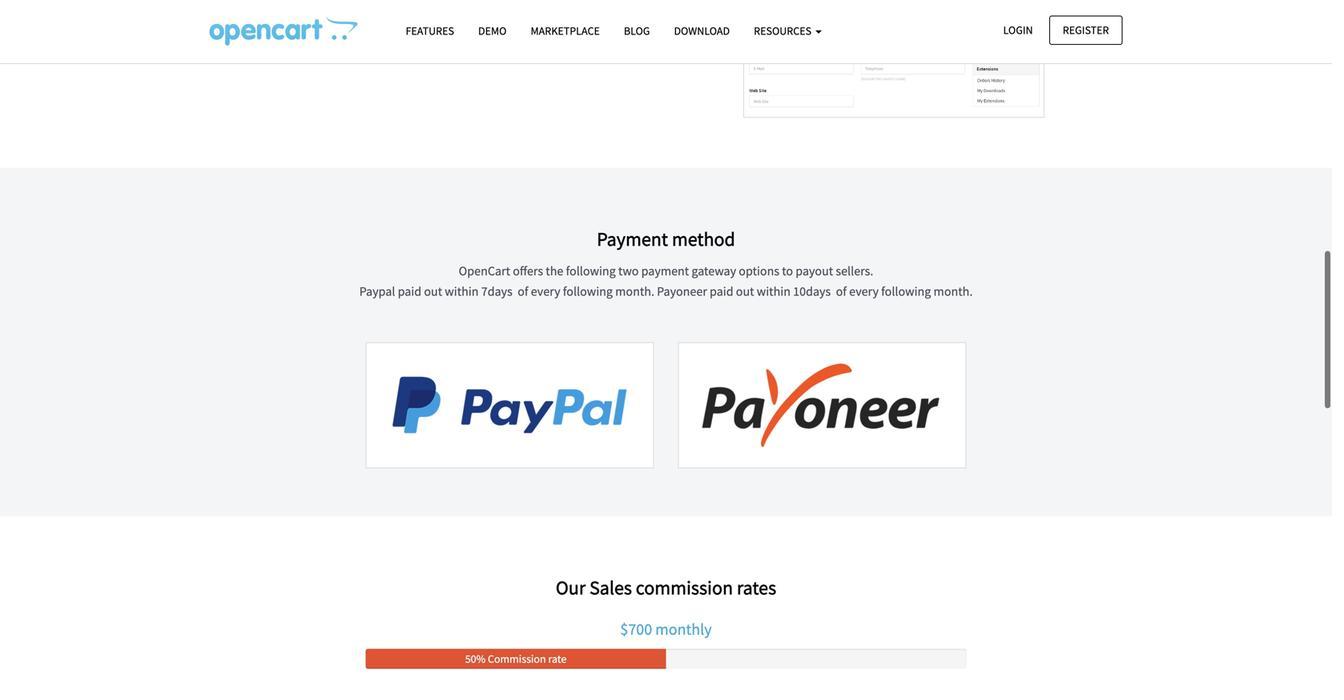 Task type: describe. For each thing, give the bounding box(es) containing it.
register
[[1063, 23, 1109, 37]]

take
[[394, 9, 417, 25]]

1 every from the left
[[531, 284, 560, 300]]

download link
[[662, 17, 742, 45]]

rate
[[548, 652, 567, 666]]

how to be a seller of opencart? image
[[209, 17, 358, 46]]

2 month. from the left
[[934, 284, 973, 300]]

approvals
[[288, 9, 341, 25]]

opencart - my seller account image
[[743, 0, 1045, 118]]

hours.
[[465, 9, 499, 25]]

7days
[[481, 284, 513, 300]]

gateway
[[692, 263, 736, 279]]

50% commission rate progress bar
[[366, 649, 666, 669]]

monthly
[[655, 620, 712, 640]]

0 horizontal spatial to
[[436, 9, 447, 25]]

commission
[[488, 652, 546, 666]]

50% commission rate
[[465, 652, 567, 666]]

register link
[[1049, 16, 1123, 45]]

2 out from the left
[[736, 284, 754, 300]]

rates
[[737, 576, 776, 600]]

options
[[739, 263, 780, 279]]

our sales commission rates
[[556, 576, 776, 600]]

10days
[[793, 284, 831, 300]]

offers
[[513, 263, 543, 279]]

features
[[406, 24, 454, 38]]

resources link
[[742, 17, 834, 45]]

normally
[[343, 9, 391, 25]]

1 month. from the left
[[615, 284, 654, 300]]

2 every from the left
[[849, 284, 879, 300]]

paid
[[710, 284, 733, 300]]

features link
[[394, 17, 466, 45]]

payonner image
[[678, 343, 967, 469]]

$700
[[620, 620, 652, 640]]

$700 monthly
[[620, 620, 712, 640]]

blog link
[[612, 17, 662, 45]]

login link
[[990, 16, 1047, 45]]

marketplace link
[[519, 17, 612, 45]]

48
[[450, 9, 463, 25]]

to inside "opencart offers the following two payment gateway options to payout sellers. paypal paid out within 7days  of every following month. payoneer paid out within 10days  of every following month."
[[782, 263, 793, 279]]

demo
[[478, 24, 507, 38]]

payment
[[597, 227, 668, 251]]



Task type: locate. For each thing, give the bounding box(es) containing it.
opencart
[[459, 263, 510, 279]]

payment method
[[597, 227, 735, 251]]

approvals normally take up to 48 hours.
[[288, 9, 499, 25]]

out right paid
[[736, 284, 754, 300]]

up
[[420, 9, 434, 25]]

the
[[546, 263, 563, 279]]

every down sellers.
[[849, 284, 879, 300]]

1 horizontal spatial out
[[736, 284, 754, 300]]

out right 'paypal paid'
[[424, 284, 442, 300]]

two
[[618, 263, 639, 279]]

marketplace
[[531, 24, 600, 38]]

1 within from the left
[[445, 284, 479, 300]]

0 horizontal spatial within
[[445, 284, 479, 300]]

0 horizontal spatial every
[[531, 284, 560, 300]]

1 out from the left
[[424, 284, 442, 300]]

blog
[[624, 24, 650, 38]]

within
[[445, 284, 479, 300], [757, 284, 791, 300]]

1 horizontal spatial month.
[[934, 284, 973, 300]]

commission
[[636, 576, 733, 600]]

opencart offers the following two payment gateway options to payout sellers. paypal paid out within 7days  of every following month. payoneer paid out within 10days  of every following month.
[[359, 263, 973, 300]]

to left 48
[[436, 9, 447, 25]]

0 vertical spatial to
[[436, 9, 447, 25]]

sales
[[590, 576, 632, 600]]

1 horizontal spatial every
[[849, 284, 879, 300]]

our
[[556, 576, 586, 600]]

paypal paid
[[359, 284, 421, 300]]

out
[[424, 284, 442, 300], [736, 284, 754, 300]]

paypal image
[[366, 343, 654, 469]]

resources
[[754, 24, 814, 38]]

0 horizontal spatial out
[[424, 284, 442, 300]]

every
[[531, 284, 560, 300], [849, 284, 879, 300]]

following
[[566, 263, 616, 279], [563, 284, 613, 300], [881, 284, 931, 300]]

method
[[672, 227, 735, 251]]

sellers.
[[836, 263, 873, 279]]

0 horizontal spatial month.
[[615, 284, 654, 300]]

to
[[436, 9, 447, 25], [782, 263, 793, 279]]

1 horizontal spatial within
[[757, 284, 791, 300]]

within down 'opencart'
[[445, 284, 479, 300]]

payoneer
[[657, 284, 707, 300]]

month.
[[615, 284, 654, 300], [934, 284, 973, 300]]

payout
[[796, 263, 833, 279]]

1 horizontal spatial to
[[782, 263, 793, 279]]

2 within from the left
[[757, 284, 791, 300]]

within down options
[[757, 284, 791, 300]]

1 vertical spatial to
[[782, 263, 793, 279]]

demo link
[[466, 17, 519, 45]]

every down the
[[531, 284, 560, 300]]

download
[[674, 24, 730, 38]]

to left payout
[[782, 263, 793, 279]]

50%
[[465, 652, 486, 666]]

login
[[1003, 23, 1033, 37]]

payment
[[641, 263, 689, 279]]



Task type: vqa. For each thing, say whether or not it's contained in the screenshot.
your to the bottom
no



